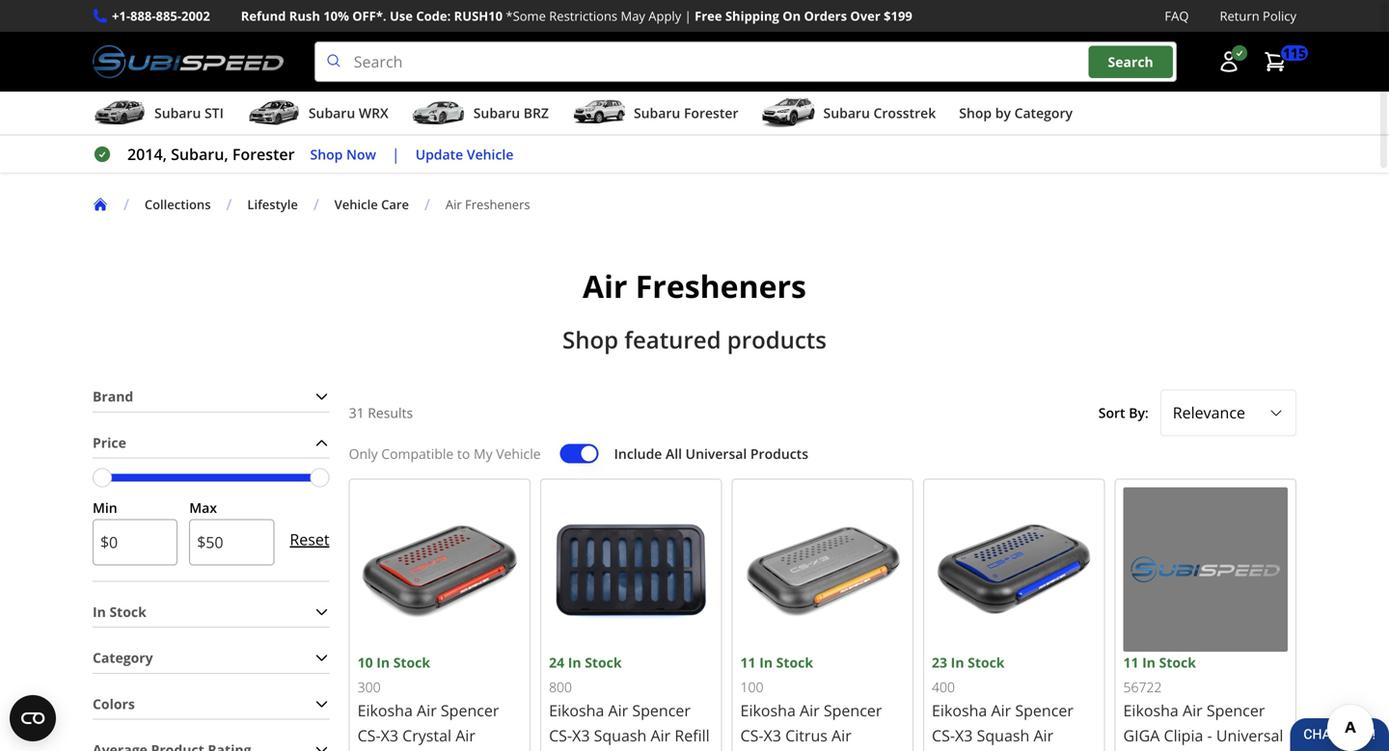 Task type: locate. For each thing, give the bounding box(es) containing it.
1 cs- from the left
[[358, 726, 381, 747]]

spencer inside "11 in stock 100 eikosha air spencer cs-x3 citrus air freshener - universal"
[[824, 701, 883, 721]]

cs- inside 23 in stock 400 eikosha air spencer cs-x3 squash air freshener - universal
[[932, 726, 955, 747]]

only compatible to my vehicle
[[349, 445, 541, 463]]

update vehicle
[[416, 145, 514, 163]]

3 x3 from the left
[[572, 726, 590, 747]]

x3
[[381, 726, 399, 747], [764, 726, 782, 747], [572, 726, 590, 747], [955, 726, 973, 747]]

vehicle care
[[335, 196, 409, 213]]

colors
[[93, 695, 135, 714]]

restrictions
[[549, 7, 618, 25]]

spencer inside 23 in stock 400 eikosha air spencer cs-x3 squash air freshener - universal
[[1016, 701, 1074, 721]]

2 eikosha from the left
[[741, 701, 796, 721]]

squash inside 24 in stock 800 eikosha air spencer cs-x3 squash air refill - universal
[[594, 726, 647, 747]]

2 vertical spatial vehicle
[[496, 445, 541, 463]]

x3 inside 24 in stock 800 eikosha air spencer cs-x3 squash air refill - universal
[[572, 726, 590, 747]]

0 vertical spatial shop
[[960, 104, 992, 122]]

888-
[[130, 7, 156, 25]]

in inside 11 in stock 56722 eikosha air spencer giga clipia - universal
[[1143, 654, 1156, 672]]

spencer
[[441, 701, 499, 721], [824, 701, 883, 721], [633, 701, 691, 721], [1016, 701, 1074, 721], [1207, 701, 1266, 721]]

- inside "11 in stock 100 eikosha air spencer cs-x3 citrus air freshener - universal"
[[818, 751, 823, 752]]

air
[[446, 196, 462, 213], [583, 266, 628, 308], [417, 701, 437, 721], [800, 701, 820, 721], [609, 701, 628, 721], [992, 701, 1012, 721], [1183, 701, 1203, 721], [456, 726, 476, 747], [832, 726, 852, 747], [651, 726, 671, 747], [1034, 726, 1054, 747]]

x3 inside 23 in stock 400 eikosha air spencer cs-x3 squash air freshener - universal
[[955, 726, 973, 747]]

0 vertical spatial forester
[[684, 104, 739, 122]]

-
[[1208, 726, 1213, 747], [435, 751, 440, 752], [818, 751, 823, 752], [549, 751, 554, 752], [1009, 751, 1014, 752]]

cs- inside 24 in stock 800 eikosha air spencer cs-x3 squash air refill - universal
[[549, 726, 572, 747]]

in for eikosha air spencer cs-x3 citrus air freshener - universal
[[760, 654, 773, 672]]

0 horizontal spatial squash
[[594, 726, 647, 747]]

/ right "care" at the top
[[425, 194, 430, 215]]

only
[[349, 445, 378, 463]]

4 cs- from the left
[[932, 726, 955, 747]]

collections
[[145, 196, 211, 213]]

subaru left sti
[[154, 104, 201, 122]]

0 vertical spatial air fresheners
[[446, 196, 530, 213]]

/ right the home image
[[124, 194, 129, 215]]

1 horizontal spatial freshener
[[741, 751, 814, 752]]

Max text field
[[189, 520, 275, 566]]

3 subaru from the left
[[474, 104, 520, 122]]

1 spencer from the left
[[441, 701, 499, 721]]

1 squash from the left
[[594, 726, 647, 747]]

eikosha down 800 at the bottom left of page
[[549, 701, 605, 721]]

stock for eikosha air spencer giga clipia - universal
[[1160, 654, 1197, 672]]

in inside 23 in stock 400 eikosha air spencer cs-x3 squash air freshener - universal
[[951, 654, 965, 672]]

0 vertical spatial vehicle
[[467, 145, 514, 163]]

policy
[[1263, 7, 1297, 25]]

2 horizontal spatial freshener
[[932, 751, 1005, 752]]

- for eikosha air spencer cs-x3 squash air freshener - universal
[[1009, 751, 1014, 752]]

crystal
[[403, 726, 452, 747]]

stock up category
[[110, 603, 147, 621]]

subaru inside dropdown button
[[634, 104, 681, 122]]

2 / from the left
[[226, 194, 232, 215]]

eikosha
[[358, 701, 413, 721], [741, 701, 796, 721], [549, 701, 605, 721], [932, 701, 988, 721], [1124, 701, 1179, 721]]

5 eikosha from the left
[[1124, 701, 1179, 721]]

spencer for eikosha air spencer cs-x3 crystal air freshener - universal
[[441, 701, 499, 721]]

eikosha inside "11 in stock 100 eikosha air spencer cs-x3 citrus air freshener - universal"
[[741, 701, 796, 721]]

eikosha inside 23 in stock 400 eikosha air spencer cs-x3 squash air freshener - universal
[[932, 701, 988, 721]]

300
[[358, 678, 381, 697]]

shop left by
[[960, 104, 992, 122]]

eikosha for eikosha air spencer cs-x3 squash air freshener - universal
[[932, 701, 988, 721]]

cs- down 800 at the bottom left of page
[[549, 726, 572, 747]]

sort
[[1099, 404, 1126, 422]]

cs- for eikosha air spencer cs-x3 squash air refill - universal
[[549, 726, 572, 747]]

4 eikosha from the left
[[932, 701, 988, 721]]

2 spencer from the left
[[824, 701, 883, 721]]

- for eikosha air spencer cs-x3 squash air refill - universal
[[549, 751, 554, 752]]

universal inside "11 in stock 100 eikosha air spencer cs-x3 citrus air freshener - universal"
[[827, 751, 894, 752]]

31
[[349, 404, 364, 422]]

lifestyle link
[[247, 196, 313, 213], [247, 196, 298, 213]]

subaru left brz
[[474, 104, 520, 122]]

subaru brz
[[474, 104, 549, 122]]

home image
[[93, 197, 108, 212]]

stock up 56722
[[1160, 654, 1197, 672]]

freshener inside 10 in stock 300 eikosha air spencer cs-x3 crystal air freshener - universal
[[358, 751, 431, 752]]

- for eikosha air spencer cs-x3 citrus air freshener - universal
[[818, 751, 823, 752]]

freshener for crystal
[[358, 751, 431, 752]]

citrus
[[786, 726, 828, 747]]

5 spencer from the left
[[1207, 701, 1266, 721]]

3 freshener from the left
[[932, 751, 1005, 752]]

4 x3 from the left
[[955, 726, 973, 747]]

1 horizontal spatial forester
[[684, 104, 739, 122]]

x3 inside "11 in stock 100 eikosha air spencer cs-x3 citrus air freshener - universal"
[[764, 726, 782, 747]]

1 horizontal spatial fresheners
[[636, 266, 807, 308]]

eikosha inside 24 in stock 800 eikosha air spencer cs-x3 squash air refill - universal
[[549, 701, 605, 721]]

23 in stock 400 eikosha air spencer cs-x3 squash air freshener - universal
[[932, 654, 1085, 752]]

5 subaru from the left
[[824, 104, 870, 122]]

button image
[[1218, 50, 1241, 73]]

| left free
[[685, 7, 692, 25]]

11 inside "11 in stock 100 eikosha air spencer cs-x3 citrus air freshener - universal"
[[741, 654, 756, 672]]

eikosha down 100 in the right bottom of the page
[[741, 701, 796, 721]]

cs- down 300
[[358, 726, 381, 747]]

freshener inside "11 in stock 100 eikosha air spencer cs-x3 citrus air freshener - universal"
[[741, 751, 814, 752]]

spencer inside 11 in stock 56722 eikosha air spencer giga clipia - universal
[[1207, 701, 1266, 721]]

eikosha for eikosha air spencer cs-x3 citrus air freshener - universal
[[741, 701, 796, 721]]

- inside 24 in stock 800 eikosha air spencer cs-x3 squash air refill - universal
[[549, 751, 554, 752]]

- inside 10 in stock 300 eikosha air spencer cs-x3 crystal air freshener - universal
[[435, 751, 440, 752]]

1 horizontal spatial |
[[685, 7, 692, 25]]

in up 56722
[[1143, 654, 1156, 672]]

/
[[124, 194, 129, 215], [226, 194, 232, 215], [313, 194, 319, 215], [425, 194, 430, 215]]

air fresheners link
[[446, 196, 546, 213]]

11 inside 11 in stock 56722 eikosha air spencer giga clipia - universal
[[1124, 654, 1139, 672]]

subaru crosstrek button
[[762, 96, 936, 134]]

| right now
[[392, 144, 400, 165]]

2 vertical spatial shop
[[563, 324, 619, 356]]

- inside 23 in stock 400 eikosha air spencer cs-x3 squash air freshener - universal
[[1009, 751, 1014, 752]]

air fresheners up 'shop featured products'
[[583, 266, 807, 308]]

stock inside 24 in stock 800 eikosha air spencer cs-x3 squash air refill - universal
[[585, 654, 622, 672]]

category
[[1015, 104, 1073, 122]]

0 horizontal spatial shop
[[310, 145, 343, 163]]

spencer inside 10 in stock 300 eikosha air spencer cs-x3 crystal air freshener - universal
[[441, 701, 499, 721]]

price button
[[93, 428, 330, 458]]

orders
[[804, 7, 847, 25]]

in for eikosha air spencer giga clipia - universal
[[1143, 654, 1156, 672]]

cs- down 100 in the right bottom of the page
[[741, 726, 764, 747]]

stock right 10 on the left of page
[[393, 654, 430, 672]]

23
[[932, 654, 948, 672]]

care
[[381, 196, 409, 213]]

select... image
[[1269, 406, 1285, 421]]

spencer for eikosha air spencer cs-x3 citrus air freshener - universal
[[824, 701, 883, 721]]

faq link
[[1165, 6, 1189, 26]]

a subaru crosstrek thumbnail image image
[[762, 99, 816, 128]]

in right "23"
[[951, 654, 965, 672]]

1 eikosha from the left
[[358, 701, 413, 721]]

4 subaru from the left
[[634, 104, 681, 122]]

in
[[93, 603, 106, 621], [377, 654, 390, 672], [760, 654, 773, 672], [568, 654, 582, 672], [951, 654, 965, 672], [1143, 654, 1156, 672]]

1 freshener from the left
[[358, 751, 431, 752]]

x3 inside 10 in stock 300 eikosha air spencer cs-x3 crystal air freshener - universal
[[381, 726, 399, 747]]

x3 for eikosha air spencer cs-x3 crystal air freshener - universal
[[381, 726, 399, 747]]

11 up 56722
[[1124, 654, 1139, 672]]

fresheners down update vehicle button
[[465, 196, 530, 213]]

in for eikosha air spencer cs-x3 squash air freshener - universal
[[951, 654, 965, 672]]

apply
[[649, 7, 682, 25]]

squash inside 23 in stock 400 eikosha air spencer cs-x3 squash air freshener - universal
[[977, 726, 1030, 747]]

shop now
[[310, 145, 376, 163]]

eikosha down 56722
[[1124, 701, 1179, 721]]

cs-
[[358, 726, 381, 747], [741, 726, 764, 747], [549, 726, 572, 747], [932, 726, 955, 747]]

|
[[685, 7, 692, 25], [392, 144, 400, 165]]

fresheners up 'shop featured products'
[[636, 266, 807, 308]]

1 vertical spatial shop
[[310, 145, 343, 163]]

spencer inside 24 in stock 800 eikosha air spencer cs-x3 squash air refill - universal
[[633, 701, 691, 721]]

in up category
[[93, 603, 106, 621]]

2 11 from the left
[[1124, 654, 1139, 672]]

1 11 from the left
[[741, 654, 756, 672]]

3 cs- from the left
[[549, 726, 572, 747]]

2 squash from the left
[[977, 726, 1030, 747]]

subaru brz button
[[412, 96, 549, 134]]

0 horizontal spatial 11
[[741, 654, 756, 672]]

air fresheners
[[446, 196, 530, 213], [583, 266, 807, 308]]

spencer for eikosha air spencer cs-x3 squash air refill - universal
[[633, 701, 691, 721]]

a subaru forester thumbnail image image
[[572, 99, 626, 128]]

3 spencer from the left
[[633, 701, 691, 721]]

eikosha for eikosha air spencer cs-x3 squash air refill - universal
[[549, 701, 605, 721]]

collections link
[[145, 196, 226, 213], [145, 196, 211, 213]]

stock for eikosha air spencer cs-x3 citrus air freshener - universal
[[777, 654, 814, 672]]

0 horizontal spatial air fresheners
[[446, 196, 530, 213]]

in up 100 in the right bottom of the page
[[760, 654, 773, 672]]

minimum slider
[[93, 469, 112, 488]]

0 horizontal spatial |
[[392, 144, 400, 165]]

3 / from the left
[[313, 194, 319, 215]]

stock inside 23 in stock 400 eikosha air spencer cs-x3 squash air freshener - universal
[[968, 654, 1005, 672]]

universal inside 24 in stock 800 eikosha air spencer cs-x3 squash air refill - universal
[[558, 751, 625, 752]]

vehicle right the my
[[496, 445, 541, 463]]

stock right 24
[[585, 654, 622, 672]]

universal for eikosha air spencer cs-x3 citrus air freshener - universal
[[827, 751, 894, 752]]

stock for eikosha air spencer cs-x3 squash air freshener - universal
[[968, 654, 1005, 672]]

4 spencer from the left
[[1016, 701, 1074, 721]]

cs- for eikosha air spencer cs-x3 crystal air freshener - universal
[[358, 726, 381, 747]]

in right 24
[[568, 654, 582, 672]]

squash
[[594, 726, 647, 747], [977, 726, 1030, 747]]

1 horizontal spatial shop
[[563, 324, 619, 356]]

in inside "11 in stock 100 eikosha air spencer cs-x3 citrus air freshener - universal"
[[760, 654, 773, 672]]

eikosha down 400
[[932, 701, 988, 721]]

1 / from the left
[[124, 194, 129, 215]]

category button
[[93, 644, 330, 674]]

cs- for eikosha air spencer cs-x3 squash air freshener - universal
[[932, 726, 955, 747]]

subaru forester button
[[572, 96, 739, 134]]

subaru right a subaru forester thumbnail image
[[634, 104, 681, 122]]

freshener inside 23 in stock 400 eikosha air spencer cs-x3 squash air freshener - universal
[[932, 751, 1005, 752]]

2 x3 from the left
[[764, 726, 782, 747]]

11 in stock 100 eikosha air spencer cs-x3 citrus air freshener - universal
[[741, 654, 894, 752]]

stock inside 10 in stock 300 eikosha air spencer cs-x3 crystal air freshener - universal
[[393, 654, 430, 672]]

stock up citrus
[[777, 654, 814, 672]]

1 horizontal spatial 11
[[1124, 654, 1139, 672]]

subaru left wrx
[[309, 104, 355, 122]]

1 x3 from the left
[[381, 726, 399, 747]]

air fresheners down update vehicle button
[[446, 196, 530, 213]]

1 horizontal spatial squash
[[977, 726, 1030, 747]]

freshener down 400
[[932, 751, 1005, 752]]

in inside dropdown button
[[93, 603, 106, 621]]

giga
[[1124, 726, 1160, 747]]

/ for lifestyle
[[226, 194, 232, 215]]

0 vertical spatial fresheners
[[465, 196, 530, 213]]

1 vertical spatial air fresheners
[[583, 266, 807, 308]]

stock right "23"
[[968, 654, 1005, 672]]

in inside 10 in stock 300 eikosha air spencer cs-x3 crystal air freshener - universal
[[377, 654, 390, 672]]

11 in stock 56722 eikosha air spencer giga clipia - universal
[[1124, 654, 1284, 747]]

cs- inside "11 in stock 100 eikosha air spencer cs-x3 citrus air freshener - universal"
[[741, 726, 764, 747]]

4 / from the left
[[425, 194, 430, 215]]

universal inside 10 in stock 300 eikosha air spencer cs-x3 crystal air freshener - universal
[[444, 751, 511, 752]]

shop left featured
[[563, 324, 619, 356]]

featured
[[625, 324, 721, 356]]

/ left lifestyle
[[226, 194, 232, 215]]

universal inside 23 in stock 400 eikosha air spencer cs-x3 squash air freshener - universal
[[1018, 751, 1085, 752]]

2 horizontal spatial shop
[[960, 104, 992, 122]]

0 horizontal spatial fresheners
[[465, 196, 530, 213]]

in right 10 on the left of page
[[377, 654, 390, 672]]

2 cs- from the left
[[741, 726, 764, 747]]

10%
[[324, 7, 349, 25]]

crosstrek
[[874, 104, 936, 122]]

in stock
[[93, 603, 147, 621]]

freshener
[[358, 751, 431, 752], [741, 751, 814, 752], [932, 751, 1005, 752]]

freshener down citrus
[[741, 751, 814, 752]]

shop inside dropdown button
[[960, 104, 992, 122]]

1 vertical spatial |
[[392, 144, 400, 165]]

400
[[932, 678, 955, 697]]

shop left now
[[310, 145, 343, 163]]

x3 for eikosha air spencer cs-x3 squash air refill - universal
[[572, 726, 590, 747]]

subaru,
[[171, 144, 228, 165]]

stock inside "11 in stock 100 eikosha air spencer cs-x3 citrus air freshener - universal"
[[777, 654, 814, 672]]

eikosha inside 11 in stock 56722 eikosha air spencer giga clipia - universal
[[1124, 701, 1179, 721]]

stock inside 11 in stock 56722 eikosha air spencer giga clipia - universal
[[1160, 654, 1197, 672]]

colors button
[[93, 690, 330, 720]]

now
[[346, 145, 376, 163]]

885-
[[156, 7, 181, 25]]

1 vertical spatial forester
[[232, 144, 295, 165]]

eikosha down 300
[[358, 701, 413, 721]]

forester down a subaru wrx thumbnail image
[[232, 144, 295, 165]]

subaru right a subaru crosstrek thumbnail image
[[824, 104, 870, 122]]

eikosha inside 10 in stock 300 eikosha air spencer cs-x3 crystal air freshener - universal
[[358, 701, 413, 721]]

brand
[[93, 388, 133, 406]]

56722
[[1124, 678, 1162, 697]]

/ right lifestyle
[[313, 194, 319, 215]]

2 subaru from the left
[[309, 104, 355, 122]]

forester inside dropdown button
[[684, 104, 739, 122]]

cs- inside 10 in stock 300 eikosha air spencer cs-x3 crystal air freshener - universal
[[358, 726, 381, 747]]

0 horizontal spatial freshener
[[358, 751, 431, 752]]

spencer for eikosha air spencer giga clipia - universal
[[1207, 701, 1266, 721]]

vehicle left "care" at the top
[[335, 196, 378, 213]]

freshener for citrus
[[741, 751, 814, 752]]

code:
[[416, 7, 451, 25]]

in inside 24 in stock 800 eikosha air spencer cs-x3 squash air refill - universal
[[568, 654, 582, 672]]

wrx
[[359, 104, 389, 122]]

forester down the search input field
[[684, 104, 739, 122]]

/ for collections
[[124, 194, 129, 215]]

subaru wrx button
[[247, 96, 389, 134]]

11 up 100 in the right bottom of the page
[[741, 654, 756, 672]]

1 subaru from the left
[[154, 104, 201, 122]]

800
[[549, 678, 572, 697]]

freshener down crystal
[[358, 751, 431, 752]]

2 freshener from the left
[[741, 751, 814, 752]]

3 eikosha from the left
[[549, 701, 605, 721]]

vehicle down subaru brz dropdown button
[[467, 145, 514, 163]]

cs- down 400
[[932, 726, 955, 747]]

in for eikosha air spencer cs-x3 crystal air freshener - universal
[[377, 654, 390, 672]]

- for eikosha air spencer cs-x3 crystal air freshener - universal
[[435, 751, 440, 752]]

refund rush 10% off*. use code: rush10 *some restrictions may apply | free shipping on orders over $199
[[241, 7, 913, 25]]

shop now link
[[310, 144, 376, 166]]

2014, subaru, forester
[[127, 144, 295, 165]]

24
[[549, 654, 565, 672]]



Task type: vqa. For each thing, say whether or not it's contained in the screenshot.


Task type: describe. For each thing, give the bounding box(es) containing it.
subaru for subaru crosstrek
[[824, 104, 870, 122]]

include all universal products
[[614, 445, 809, 463]]

eikosha air spencer cs-x3 squash air refill - universal image
[[549, 488, 714, 652]]

reset
[[290, 529, 330, 550]]

subaru for subaru brz
[[474, 104, 520, 122]]

products
[[751, 445, 809, 463]]

compatible
[[381, 445, 454, 463]]

0 horizontal spatial forester
[[232, 144, 295, 165]]

to
[[457, 445, 470, 463]]

by
[[996, 104, 1011, 122]]

in stock button
[[93, 598, 330, 627]]

shop for shop now
[[310, 145, 343, 163]]

subaru for subaru sti
[[154, 104, 201, 122]]

/ for vehicle care
[[313, 194, 319, 215]]

use
[[390, 7, 413, 25]]

air inside 11 in stock 56722 eikosha air spencer giga clipia - universal
[[1183, 701, 1203, 721]]

subaru forester
[[634, 104, 739, 122]]

brand button
[[93, 382, 330, 412]]

1 vertical spatial vehicle
[[335, 196, 378, 213]]

clipia
[[1164, 726, 1204, 747]]

lifestyle link down 2014, subaru, forester
[[247, 196, 298, 213]]

+1-
[[112, 7, 130, 25]]

shop for shop by category
[[960, 104, 992, 122]]

min
[[93, 499, 117, 517]]

stock inside dropdown button
[[110, 603, 147, 621]]

products
[[727, 324, 827, 356]]

lifestyle
[[247, 196, 298, 213]]

shipping
[[726, 7, 780, 25]]

lifestyle link down the shop now link
[[247, 196, 313, 213]]

subaru wrx
[[309, 104, 389, 122]]

universal inside 11 in stock 56722 eikosha air spencer giga clipia - universal
[[1217, 726, 1284, 747]]

price
[[93, 434, 126, 452]]

31 results
[[349, 404, 413, 422]]

115
[[1284, 44, 1307, 62]]

return policy link
[[1220, 6, 1297, 26]]

24 in stock 800 eikosha air spencer cs-x3 squash air refill - universal
[[549, 654, 710, 752]]

eikosha air spencer cs-x3 citrus air freshener - universal image
[[741, 488, 905, 652]]

shop by category button
[[960, 96, 1073, 134]]

update vehicle button
[[416, 144, 514, 166]]

*some
[[506, 7, 546, 25]]

in for eikosha air spencer cs-x3 squash air refill - universal
[[568, 654, 582, 672]]

stock for eikosha air spencer cs-x3 squash air refill - universal
[[585, 654, 622, 672]]

vehicle inside button
[[467, 145, 514, 163]]

shop for shop featured products
[[563, 324, 619, 356]]

1 horizontal spatial air fresheners
[[583, 266, 807, 308]]

subaru sti button
[[93, 96, 224, 134]]

over
[[851, 7, 881, 25]]

shop by category
[[960, 104, 1073, 122]]

eikosha air spencer cs-x3 squash air freshener - universal image
[[932, 488, 1097, 652]]

faq
[[1165, 7, 1189, 25]]

subaru for subaru wrx
[[309, 104, 355, 122]]

search input field
[[314, 42, 1177, 82]]

2014,
[[127, 144, 167, 165]]

open widget image
[[10, 696, 56, 742]]

maximum slider
[[310, 469, 330, 488]]

+1-888-885-2002
[[112, 7, 210, 25]]

cs- for eikosha air spencer cs-x3 citrus air freshener - universal
[[741, 726, 764, 747]]

eikosha air spencer cs-x3 crystal air freshener - universal image
[[358, 488, 522, 652]]

Min text field
[[93, 520, 178, 566]]

x3 for eikosha air spencer cs-x3 squash air freshener - universal
[[955, 726, 973, 747]]

shop featured products
[[563, 324, 827, 356]]

subaru sti
[[154, 104, 224, 122]]

115 button
[[1255, 43, 1309, 81]]

1 vertical spatial fresheners
[[636, 266, 807, 308]]

rush10
[[454, 7, 503, 25]]

return policy
[[1220, 7, 1297, 25]]

search button
[[1089, 46, 1173, 78]]

a subaru wrx thumbnail image image
[[247, 99, 301, 128]]

eikosha air spencer giga clipia - universal image
[[1124, 488, 1288, 652]]

reset button
[[290, 517, 330, 563]]

spencer for eikosha air spencer cs-x3 squash air freshener - universal
[[1016, 701, 1074, 721]]

refill
[[675, 726, 710, 747]]

10
[[358, 654, 373, 672]]

11 for eikosha air spencer cs-x3 citrus air freshener - universal
[[741, 654, 756, 672]]

on
[[783, 7, 801, 25]]

Select... button
[[1161, 390, 1297, 437]]

stock for eikosha air spencer cs-x3 crystal air freshener - universal
[[393, 654, 430, 672]]

subaru for subaru forester
[[634, 104, 681, 122]]

universal for eikosha air spencer cs-x3 squash air refill - universal
[[558, 751, 625, 752]]

eikosha for eikosha air spencer cs-x3 crystal air freshener - universal
[[358, 701, 413, 721]]

squash for refill
[[594, 726, 647, 747]]

free
[[695, 7, 722, 25]]

may
[[621, 7, 646, 25]]

freshener for squash
[[932, 751, 1005, 752]]

all
[[666, 445, 682, 463]]

11 for eikosha air spencer giga clipia - universal
[[1124, 654, 1139, 672]]

subaru crosstrek
[[824, 104, 936, 122]]

eikosha for eikosha air spencer giga clipia - universal
[[1124, 701, 1179, 721]]

return
[[1220, 7, 1260, 25]]

10 in stock 300 eikosha air spencer cs-x3 crystal air freshener - universal
[[358, 654, 511, 752]]

0 vertical spatial |
[[685, 7, 692, 25]]

update
[[416, 145, 463, 163]]

by:
[[1129, 404, 1149, 422]]

$199
[[884, 7, 913, 25]]

my
[[474, 445, 493, 463]]

100
[[741, 678, 764, 697]]

a subaru brz thumbnail image image
[[412, 99, 466, 128]]

universal for eikosha air spencer cs-x3 crystal air freshener - universal
[[444, 751, 511, 752]]

refund
[[241, 7, 286, 25]]

+1-888-885-2002 link
[[112, 6, 210, 26]]

include
[[614, 445, 662, 463]]

category
[[93, 649, 153, 668]]

sti
[[205, 104, 224, 122]]

squash for freshener
[[977, 726, 1030, 747]]

brz
[[524, 104, 549, 122]]

x3 for eikosha air spencer cs-x3 citrus air freshener - universal
[[764, 726, 782, 747]]

max
[[189, 499, 217, 517]]

a subaru sti thumbnail image image
[[93, 99, 147, 128]]

off*.
[[352, 7, 387, 25]]

universal for eikosha air spencer cs-x3 squash air freshener - universal
[[1018, 751, 1085, 752]]

- inside 11 in stock 56722 eikosha air spencer giga clipia - universal
[[1208, 726, 1213, 747]]

subispeed logo image
[[93, 42, 284, 82]]

search
[[1108, 52, 1154, 71]]

sort by:
[[1099, 404, 1149, 422]]

2002
[[181, 7, 210, 25]]



